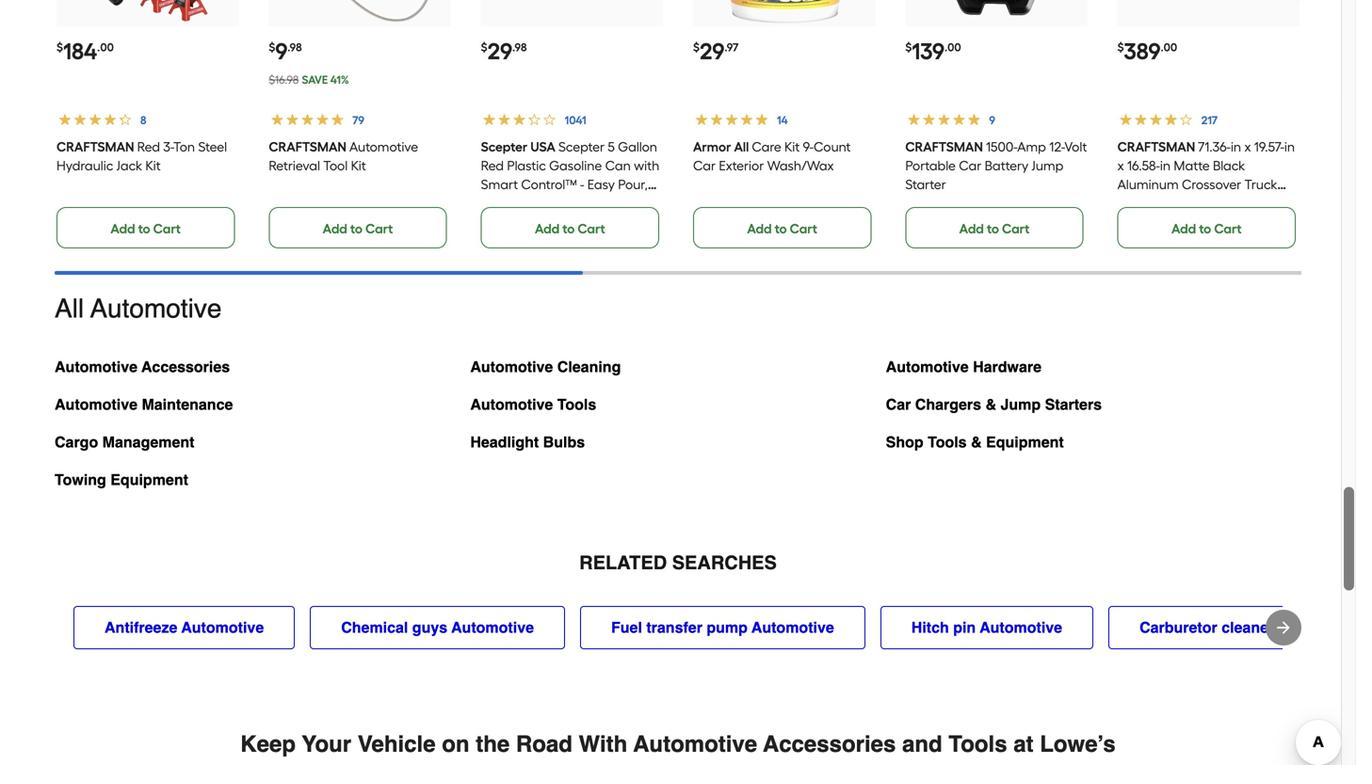 Task type: locate. For each thing, give the bounding box(es) containing it.
add
[[111, 220, 135, 236], [323, 220, 348, 236], [535, 220, 560, 236], [747, 220, 772, 236], [960, 220, 984, 236], [1172, 220, 1197, 236]]

5 add to cart from the left
[[960, 220, 1030, 236]]

cart down the wash/wax
[[790, 220, 818, 236]]

add down exterior
[[747, 220, 772, 236]]

6 cart from the left
[[1215, 220, 1242, 236]]

cart down crossover
[[1215, 220, 1242, 236]]

&
[[986, 395, 997, 413], [971, 433, 982, 450]]

tools left at
[[949, 731, 1008, 757]]

cleaning
[[558, 358, 621, 375]]

cart down 'red 3-ton steel hydraulic jack kit'
[[153, 220, 181, 236]]

19.57-
[[1255, 138, 1285, 154]]

cart inside 184 list item
[[153, 220, 181, 236]]

transfer
[[647, 619, 703, 636]]

cart down the automotive retrieval tool kit at the top
[[366, 220, 393, 236]]

$ inside $ 389 .00
[[1118, 40, 1125, 53]]

add inside 184 list item
[[111, 220, 135, 236]]

cargo
[[55, 433, 98, 450]]

to for 29
[[775, 220, 787, 236]]

cart down compliant
[[578, 220, 605, 236]]

$ inside $ 29 .97
[[693, 40, 700, 53]]

craftsman inside 389 list item
[[1118, 138, 1196, 154]]

0 vertical spatial all
[[734, 138, 749, 154]]

add to cart down '1500-amp 12-volt portable car battery jump starter'
[[960, 220, 1030, 236]]

add down '1500-amp 12-volt portable car battery jump starter'
[[960, 220, 984, 236]]

6 add to cart link from the left
[[1118, 206, 1296, 248]]

add to cart inside 139 list item
[[960, 220, 1030, 236]]

related searches
[[580, 552, 777, 573]]

2 to from the left
[[350, 220, 363, 236]]

add to cart down jack
[[111, 220, 181, 236]]

equipment down management
[[110, 471, 188, 488]]

add to cart down epa
[[535, 220, 605, 236]]

car chargers & jump starters
[[886, 395, 1102, 413]]

in right 71.36- in the top right of the page
[[1285, 138, 1295, 154]]

0 horizontal spatial kit
[[145, 157, 161, 173]]

1 craftsman from the left
[[57, 138, 134, 154]]

craftsman inside 184 list item
[[57, 138, 134, 154]]

jump down 12-
[[1032, 157, 1064, 173]]

1 .00 from the left
[[97, 40, 114, 53]]

1 vertical spatial red
[[481, 157, 504, 173]]

0 vertical spatial equipment
[[986, 433, 1064, 450]]

add inside 389 list item
[[1172, 220, 1197, 236]]

4 add to cart from the left
[[747, 220, 818, 236]]

add to cart link down '1500-amp 12-volt portable car battery jump starter'
[[906, 206, 1084, 248]]

1 vertical spatial tool
[[1118, 195, 1142, 211]]

add down epa
[[535, 220, 560, 236]]

car
[[693, 157, 716, 173], [959, 157, 982, 173], [886, 395, 911, 413]]

0 horizontal spatial .98
[[288, 40, 302, 53]]

add to cart down the automotive retrieval tool kit at the top
[[323, 220, 393, 236]]

car left battery
[[959, 157, 982, 173]]

to down epa
[[563, 220, 575, 236]]

0 vertical spatial red
[[137, 138, 160, 154]]

1 horizontal spatial car
[[886, 395, 911, 413]]

16.58-
[[1128, 157, 1161, 173]]

cart inside 139 list item
[[1002, 220, 1030, 236]]

can
[[605, 157, 631, 173]]

0 vertical spatial tool
[[323, 157, 348, 173]]

1 vertical spatial jump
[[1001, 395, 1041, 413]]

& up shop tools & equipment
[[986, 395, 997, 413]]

to down '1500-amp 12-volt portable car battery jump starter'
[[987, 220, 1000, 236]]

1 .98 from the left
[[288, 40, 302, 53]]

cart for 184
[[153, 220, 181, 236]]

tool
[[323, 157, 348, 173], [1118, 195, 1142, 211]]

in
[[1231, 138, 1242, 154], [1285, 138, 1295, 154], [1161, 157, 1171, 173]]

4 cart from the left
[[790, 220, 818, 236]]

1 horizontal spatial 29 list item
[[693, 0, 876, 248]]

2 .00 from the left
[[945, 40, 962, 53]]

automotive cleaning
[[470, 358, 621, 375]]

2 horizontal spatial .00
[[1161, 40, 1178, 53]]

5 $ from the left
[[906, 40, 912, 53]]

.98 inside $ 9 .98
[[288, 40, 302, 53]]

4 add from the left
[[747, 220, 772, 236]]

chemical guys automotive link
[[310, 606, 565, 649]]

red left "3-"
[[137, 138, 160, 154]]

1 cart from the left
[[153, 220, 181, 236]]

2 cart from the left
[[366, 220, 393, 236]]

0 vertical spatial x
[[1245, 138, 1252, 154]]

craftsman up 16.58-
[[1118, 138, 1196, 154]]

to inside 184 list item
[[138, 220, 150, 236]]

accessories left and
[[763, 731, 896, 757]]

craftsman 1500-amp 12-volt portable car battery jump starter image
[[924, 0, 1070, 23]]

add to cart down crossover
[[1172, 220, 1242, 236]]

add to cart link for 184
[[57, 206, 235, 248]]

0 horizontal spatial all
[[55, 293, 84, 323]]

0 horizontal spatial equipment
[[110, 471, 188, 488]]

1 horizontal spatial x
[[1245, 138, 1252, 154]]

kit left 9-
[[785, 138, 800, 154]]

x left 16.58-
[[1118, 157, 1125, 173]]

0 horizontal spatial 29 list item
[[481, 0, 663, 248]]

wash/wax
[[767, 157, 834, 173]]

control™
[[521, 176, 577, 192]]

2 29 list item from the left
[[693, 0, 876, 248]]

care
[[752, 138, 782, 154]]

1 horizontal spatial accessories
[[763, 731, 896, 757]]

to down crossover
[[1200, 220, 1212, 236]]

scepter for usa
[[481, 138, 528, 154]]

craftsman up hydraulic
[[57, 138, 134, 154]]

0 horizontal spatial tool
[[323, 157, 348, 173]]

5 cart from the left
[[1002, 220, 1030, 236]]

1 horizontal spatial scepter
[[559, 138, 605, 154]]

add to cart link inside 139 list item
[[906, 206, 1084, 248]]

.97
[[725, 40, 739, 53]]

x left the 19.57-
[[1245, 138, 1252, 154]]

1 horizontal spatial in
[[1231, 138, 1242, 154]]

5 add from the left
[[960, 220, 984, 236]]

add down jack
[[111, 220, 135, 236]]

all inside '29' "list item"
[[734, 138, 749, 154]]

6 to from the left
[[1200, 220, 1212, 236]]

0 horizontal spatial accessories
[[141, 358, 230, 375]]

headlight bulbs
[[470, 433, 585, 450]]

1 horizontal spatial .00
[[945, 40, 962, 53]]

2 craftsman from the left
[[269, 138, 347, 154]]

add to cart
[[111, 220, 181, 236], [323, 220, 393, 236], [535, 220, 605, 236], [747, 220, 818, 236], [960, 220, 1030, 236], [1172, 220, 1242, 236]]

2 add to cart link from the left
[[269, 206, 447, 248]]

and
[[903, 731, 943, 757]]

add to cart link inside 184 list item
[[57, 206, 235, 248]]

kit right the retrieval
[[351, 157, 366, 173]]

$ 184 .00
[[57, 37, 114, 64]]

add to cart link down the wash/wax
[[693, 206, 872, 248]]

184 list item
[[57, 0, 239, 248]]

2 horizontal spatial kit
[[785, 138, 800, 154]]

0 horizontal spatial x
[[1118, 157, 1125, 173]]

scepter up plastic
[[481, 138, 528, 154]]

towing equipment link
[[55, 466, 188, 504]]

1 horizontal spatial all
[[734, 138, 749, 154]]

1 horizontal spatial tool
[[1118, 195, 1142, 211]]

craftsman
[[57, 138, 134, 154], [269, 138, 347, 154], [906, 138, 983, 154], [1118, 138, 1196, 154]]

add to cart link down the -
[[481, 206, 659, 248]]

fuel
[[611, 619, 642, 636]]

scepter
[[481, 138, 528, 154], [559, 138, 605, 154]]

add to cart link for 139
[[906, 206, 1084, 248]]

3 craftsman from the left
[[906, 138, 983, 154]]

kit right jack
[[145, 157, 161, 173]]

4 $ from the left
[[693, 40, 700, 53]]

exterior
[[719, 157, 764, 173]]

truck
[[1245, 176, 1278, 192]]

tools inside "link"
[[558, 395, 597, 413]]

0 horizontal spatial scepter
[[481, 138, 528, 154]]

antifreeze automotive
[[105, 619, 264, 636]]

gallon
[[618, 138, 658, 154]]

3 $ from the left
[[481, 40, 488, 53]]

1 vertical spatial equipment
[[110, 471, 188, 488]]

1 $ from the left
[[57, 40, 63, 53]]

related
[[580, 552, 667, 573]]

craftsman inside 139 list item
[[906, 138, 983, 154]]

1 horizontal spatial .98
[[513, 40, 527, 53]]

cart
[[153, 220, 181, 236], [366, 220, 393, 236], [578, 220, 605, 236], [790, 220, 818, 236], [1002, 220, 1030, 236], [1215, 220, 1242, 236]]

1 scepter from the left
[[481, 138, 528, 154]]

0 vertical spatial jump
[[1032, 157, 1064, 173]]

automotive hardware link
[[886, 353, 1042, 391]]

0 horizontal spatial .00
[[97, 40, 114, 53]]

1 horizontal spatial &
[[986, 395, 997, 413]]

1 horizontal spatial 29
[[700, 37, 725, 64]]

all up automotive accessories
[[55, 293, 84, 323]]

6 add from the left
[[1172, 220, 1197, 236]]

kit inside 'red 3-ton steel hydraulic jack kit'
[[145, 157, 161, 173]]

maintenance
[[142, 395, 233, 413]]

29 for $ 29 .97
[[700, 37, 725, 64]]

car inside '1500-amp 12-volt portable car battery jump starter'
[[959, 157, 982, 173]]

automotive maintenance link
[[55, 391, 233, 429]]

$ inside $ 29 .98
[[481, 40, 488, 53]]

2 add to cart from the left
[[323, 220, 393, 236]]

lowe's
[[1040, 731, 1116, 757]]

0 vertical spatial tools
[[558, 395, 597, 413]]

1 vertical spatial x
[[1118, 157, 1125, 173]]

.00 inside $ 184 .00
[[97, 40, 114, 53]]

to down the wash/wax
[[775, 220, 787, 236]]

scepter inside scepter 5 gallon red plastic gasoline can with smart control™ - easy pour, fast flow, epa compliant
[[559, 138, 605, 154]]

$ for $ 9 .98
[[269, 40, 275, 53]]

29 list item
[[481, 0, 663, 248], [693, 0, 876, 248]]

in up aluminum
[[1161, 157, 1171, 173]]

jump inside '1500-amp 12-volt portable car battery jump starter'
[[1032, 157, 1064, 173]]

car up shop in the right bottom of the page
[[886, 395, 911, 413]]

4 craftsman from the left
[[1118, 138, 1196, 154]]

1 29 from the left
[[488, 37, 513, 64]]

scepter up the gasoline
[[559, 138, 605, 154]]

car inside care kit 9-count car exterior wash/wax
[[693, 157, 716, 173]]

add to cart link down jack
[[57, 206, 235, 248]]

1500-
[[986, 138, 1018, 154]]

automotive inside the automotive retrieval tool kit
[[350, 138, 418, 154]]

2 add from the left
[[323, 220, 348, 236]]

equipment
[[986, 433, 1064, 450], [110, 471, 188, 488]]

red up smart
[[481, 157, 504, 173]]

4 add to cart link from the left
[[693, 206, 872, 248]]

cargo management link
[[55, 429, 195, 466]]

& down car chargers & jump starters link on the right of the page
[[971, 433, 982, 450]]

6 add to cart from the left
[[1172, 220, 1242, 236]]

craftsman inside 9 list item
[[269, 138, 347, 154]]

1 29 list item from the left
[[481, 0, 663, 248]]

accessories up maintenance
[[141, 358, 230, 375]]

add to cart for 29
[[747, 220, 818, 236]]

cart for 29
[[790, 220, 818, 236]]

with
[[634, 157, 660, 173]]

.00
[[97, 40, 114, 53], [945, 40, 962, 53], [1161, 40, 1178, 53]]

.00 inside $ 139 .00
[[945, 40, 962, 53]]

add down the automotive retrieval tool kit at the top
[[323, 220, 348, 236]]

add for 139
[[960, 220, 984, 236]]

add for 184
[[111, 220, 135, 236]]

to down the automotive retrieval tool kit at the top
[[350, 220, 363, 236]]

tools down cleaning
[[558, 395, 597, 413]]

shop
[[886, 433, 924, 450]]

cart inside 389 list item
[[1215, 220, 1242, 236]]

71.36-in x 19.57-in x 16.58-in matte black aluminum crossover truck tool box
[[1118, 138, 1295, 211]]

all up exterior
[[734, 138, 749, 154]]

$ inside $ 184 .00
[[57, 40, 63, 53]]

jump down hardware
[[1001, 395, 1041, 413]]

craftsman for 184
[[57, 138, 134, 154]]

5 add to cart link from the left
[[906, 206, 1084, 248]]

5 to from the left
[[987, 220, 1000, 236]]

towing equipment
[[55, 471, 188, 488]]

all
[[734, 138, 749, 154], [55, 293, 84, 323]]

.00 inside $ 389 .00
[[1161, 40, 1178, 53]]

0 horizontal spatial car
[[693, 157, 716, 173]]

fast
[[481, 195, 506, 211]]

tools for shop
[[928, 433, 967, 450]]

chemical
[[341, 619, 408, 636]]

$ inside $ 9 .98
[[269, 40, 275, 53]]

add to cart link down the automotive retrieval tool kit at the top
[[269, 206, 447, 248]]

to inside 389 list item
[[1200, 220, 1212, 236]]

1 horizontal spatial equipment
[[986, 433, 1064, 450]]

shop tools & equipment
[[886, 433, 1064, 450]]

1 vertical spatial tools
[[928, 433, 967, 450]]

equipment down car chargers & jump starters link on the right of the page
[[986, 433, 1064, 450]]

tool left box
[[1118, 195, 1142, 211]]

to down jack
[[138, 220, 150, 236]]

1 vertical spatial accessories
[[763, 731, 896, 757]]

2 horizontal spatial car
[[959, 157, 982, 173]]

3 .00 from the left
[[1161, 40, 1178, 53]]

antifreeze automotive link
[[73, 606, 295, 649]]

craftsman up the retrieval
[[269, 138, 347, 154]]

6 $ from the left
[[1118, 40, 1125, 53]]

1 add from the left
[[111, 220, 135, 236]]

add to cart for 139
[[960, 220, 1030, 236]]

add down crossover
[[1172, 220, 1197, 236]]

jack
[[116, 157, 142, 173]]

cart for 389
[[1215, 220, 1242, 236]]

2 29 from the left
[[700, 37, 725, 64]]

save
[[302, 72, 328, 86]]

$ inside $ 139 .00
[[906, 40, 912, 53]]

steel
[[198, 138, 227, 154]]

add to cart link
[[57, 206, 235, 248], [269, 206, 447, 248], [481, 206, 659, 248], [693, 206, 872, 248], [906, 206, 1084, 248], [1118, 206, 1296, 248]]

your
[[302, 731, 352, 757]]

box
[[1146, 195, 1167, 211]]

41%
[[330, 72, 349, 86]]

to
[[138, 220, 150, 236], [350, 220, 363, 236], [563, 220, 575, 236], [775, 220, 787, 236], [987, 220, 1000, 236], [1200, 220, 1212, 236]]

armor
[[693, 138, 731, 154]]

car chargers & jump starters link
[[886, 391, 1102, 429]]

.98 inside $ 29 .98
[[513, 40, 527, 53]]

add to cart link inside 389 list item
[[1118, 206, 1296, 248]]

care kit 9-count car exterior wash/wax
[[693, 138, 851, 173]]

craftsman up portable
[[906, 138, 983, 154]]

1 add to cart link from the left
[[57, 206, 235, 248]]

add to cart inside 184 list item
[[111, 220, 181, 236]]

add to cart down the wash/wax
[[747, 220, 818, 236]]

add to cart link down crossover
[[1118, 206, 1296, 248]]

tool right the retrieval
[[323, 157, 348, 173]]

hitch pin automotive
[[912, 619, 1063, 636]]

2 scepter from the left
[[559, 138, 605, 154]]

automotive inside "link"
[[470, 395, 553, 413]]

car down armor
[[693, 157, 716, 173]]

carburetor
[[1140, 619, 1218, 636]]

.98 for 29
[[513, 40, 527, 53]]

to for 139
[[987, 220, 1000, 236]]

add inside 139 list item
[[960, 220, 984, 236]]

4 to from the left
[[775, 220, 787, 236]]

1 horizontal spatial kit
[[351, 157, 366, 173]]

0 horizontal spatial red
[[137, 138, 160, 154]]

cart inside 9 list item
[[366, 220, 393, 236]]

1 add to cart from the left
[[111, 220, 181, 236]]

to inside 9 list item
[[350, 220, 363, 236]]

add to cart inside 389 list item
[[1172, 220, 1242, 236]]

3 add to cart from the left
[[535, 220, 605, 236]]

cart down battery
[[1002, 220, 1030, 236]]

to inside 139 list item
[[987, 220, 1000, 236]]

0 horizontal spatial &
[[971, 433, 982, 450]]

1 vertical spatial &
[[971, 433, 982, 450]]

in up black
[[1231, 138, 1242, 154]]

0 horizontal spatial 29
[[488, 37, 513, 64]]

tools
[[558, 395, 597, 413], [928, 433, 967, 450], [949, 731, 1008, 757]]

2 .98 from the left
[[513, 40, 527, 53]]

tools down the chargers
[[928, 433, 967, 450]]

0 vertical spatial &
[[986, 395, 997, 413]]

shop tools & equipment link
[[886, 429, 1064, 466]]

1 horizontal spatial red
[[481, 157, 504, 173]]

automotive accessories
[[55, 358, 230, 375]]

2 $ from the left
[[269, 40, 275, 53]]

portable
[[906, 157, 956, 173]]

-
[[580, 176, 585, 192]]

usa
[[531, 138, 556, 154]]

1 to from the left
[[138, 220, 150, 236]]

1 vertical spatial all
[[55, 293, 84, 323]]



Task type: describe. For each thing, give the bounding box(es) containing it.
$ 29 .98
[[481, 37, 527, 64]]

$16.98
[[269, 72, 299, 86]]

carburetor cleaner automotive
[[1140, 619, 1357, 636]]

3 add to cart link from the left
[[481, 206, 659, 248]]

add for 389
[[1172, 220, 1197, 236]]

0 horizontal spatial in
[[1161, 157, 1171, 173]]

$ 139 .00
[[906, 37, 962, 64]]

.00 for 389
[[1161, 40, 1178, 53]]

$ for $ 184 .00
[[57, 40, 63, 53]]

craftsman for 139
[[906, 138, 983, 154]]

craftsman automotive retrieval tool kit image
[[287, 0, 433, 23]]

headlight
[[470, 433, 539, 450]]

automotive hardware
[[886, 358, 1042, 375]]

$ 389 .00
[[1118, 37, 1178, 64]]

hardware
[[973, 358, 1042, 375]]

towing
[[55, 471, 106, 488]]

2 horizontal spatial in
[[1285, 138, 1295, 154]]

black
[[1213, 157, 1246, 173]]

red 3-ton steel hydraulic jack kit
[[57, 138, 227, 173]]

at
[[1014, 731, 1034, 757]]

add for 29
[[747, 220, 772, 236]]

hitch pin automotive link
[[881, 606, 1094, 649]]

headlight bulbs link
[[470, 429, 585, 466]]

armor all care kit 9-count car exterior wash/wax image
[[712, 0, 857, 23]]

kit inside the automotive retrieval tool kit
[[351, 157, 366, 173]]

389 list item
[[1118, 0, 1300, 248]]

& for chargers
[[986, 395, 997, 413]]

craftsman red 3-ton steel hydraulic jack kit image
[[75, 0, 220, 23]]

easy
[[588, 176, 615, 192]]

fuel transfer pump automotive
[[611, 619, 835, 636]]

3 cart from the left
[[578, 220, 605, 236]]

9 list item
[[269, 0, 451, 248]]

pump
[[707, 619, 748, 636]]

139 list item
[[906, 0, 1088, 248]]

smart
[[481, 176, 518, 192]]

gasoline
[[549, 157, 602, 173]]

plastic
[[507, 157, 546, 173]]

equipment inside "shop tools & equipment" link
[[986, 433, 1064, 450]]

automotive maintenance
[[55, 395, 233, 413]]

antifreeze
[[105, 619, 177, 636]]

count
[[814, 138, 851, 154]]

add to cart for 389
[[1172, 220, 1242, 236]]

crossover
[[1182, 176, 1242, 192]]

$ 29 .97
[[693, 37, 739, 64]]

automotive accessories link
[[55, 353, 230, 391]]

battery
[[985, 157, 1029, 173]]

tool inside 71.36-in x 19.57-in x 16.58-in matte black aluminum crossover truck tool box
[[1118, 195, 1142, 211]]

red inside 'red 3-ton steel hydraulic jack kit'
[[137, 138, 160, 154]]

kit inside care kit 9-count car exterior wash/wax
[[785, 138, 800, 154]]

add to cart link for 29
[[693, 206, 872, 248]]

flow,
[[509, 195, 539, 211]]

epa
[[542, 195, 564, 211]]

amp
[[1018, 138, 1047, 154]]

craftsman for 389
[[1118, 138, 1196, 154]]

add to cart inside 9 list item
[[323, 220, 393, 236]]

volt
[[1065, 138, 1088, 154]]

2 vertical spatial tools
[[949, 731, 1008, 757]]

cart for 139
[[1002, 220, 1030, 236]]

armor all
[[693, 138, 749, 154]]

29 for $ 29 .98
[[488, 37, 513, 64]]

scepter for 5
[[559, 138, 605, 154]]

scepter 5 gallon red plastic gasoline can with smart control™ - easy pour, fast flow, epa compliant
[[481, 138, 660, 211]]

on
[[442, 731, 470, 757]]

carburetor cleaner automotive link
[[1109, 606, 1357, 649]]

tool inside the automotive retrieval tool kit
[[323, 157, 348, 173]]

9
[[275, 37, 288, 64]]

.98 for 9
[[288, 40, 302, 53]]

3 add from the left
[[535, 220, 560, 236]]

equipment inside towing equipment link
[[110, 471, 188, 488]]

add to cart link for 389
[[1118, 206, 1296, 248]]

starter
[[906, 176, 947, 192]]

389
[[1125, 37, 1161, 64]]

fuel transfer pump automotive link
[[580, 606, 866, 649]]

5
[[608, 138, 615, 154]]

& for tools
[[971, 433, 982, 450]]

vehicle
[[358, 731, 436, 757]]

1500-amp 12-volt portable car battery jump starter
[[906, 138, 1088, 192]]

automotive tools link
[[470, 391, 597, 429]]

chargers
[[916, 395, 982, 413]]

automotive tools
[[470, 395, 597, 413]]

pin
[[954, 619, 976, 636]]

$16.98 save 41%
[[269, 72, 349, 86]]

$ for $ 139 .00
[[906, 40, 912, 53]]

keep
[[241, 731, 296, 757]]

add to cart for 184
[[111, 220, 181, 236]]

0 vertical spatial accessories
[[141, 358, 230, 375]]

compliant
[[567, 195, 631, 211]]

starters
[[1045, 395, 1102, 413]]

searches
[[672, 552, 777, 573]]

to for 184
[[138, 220, 150, 236]]

automotive cleaning link
[[470, 353, 621, 391]]

139
[[912, 37, 945, 64]]

.00 for 184
[[97, 40, 114, 53]]

$ for $ 29 .98
[[481, 40, 488, 53]]

add to cart link inside 9 list item
[[269, 206, 447, 248]]

bulbs
[[543, 433, 585, 450]]

management
[[102, 433, 195, 450]]

automotive retrieval tool kit
[[269, 138, 418, 173]]

add inside 9 list item
[[323, 220, 348, 236]]

to for 389
[[1200, 220, 1212, 236]]

ton
[[173, 138, 195, 154]]

red inside scepter 5 gallon red plastic gasoline can with smart control™ - easy pour, fast flow, epa compliant
[[481, 157, 504, 173]]

.00 for 139
[[945, 40, 962, 53]]

road
[[516, 731, 573, 757]]

$ for $ 389 .00
[[1118, 40, 1125, 53]]

hydraulic
[[57, 157, 113, 173]]

9-
[[803, 138, 814, 154]]

$ for $ 29 .97
[[693, 40, 700, 53]]

tools for automotive
[[558, 395, 597, 413]]

the
[[476, 731, 510, 757]]

71.36-
[[1199, 138, 1231, 154]]

matte
[[1174, 157, 1210, 173]]

cargo management
[[55, 433, 195, 450]]

pour,
[[618, 176, 648, 192]]

arrow right image
[[1275, 618, 1294, 637]]

184
[[63, 37, 97, 64]]

3-
[[163, 138, 173, 154]]

3 to from the left
[[563, 220, 575, 236]]



Task type: vqa. For each thing, say whether or not it's contained in the screenshot.
for
no



